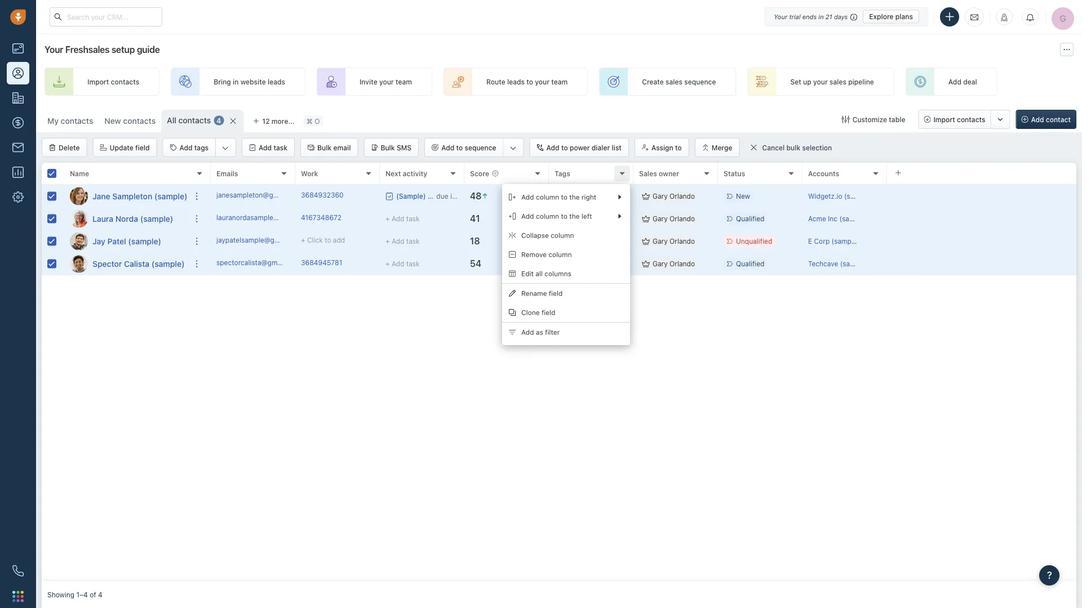 Task type: vqa. For each thing, say whether or not it's contained in the screenshot.
customize overview button
no



Task type: locate. For each thing, give the bounding box(es) containing it.
4 gary orlando from the top
[[653, 260, 695, 268]]

container_wx8msf4aqz5i3rn1 image
[[842, 116, 850, 123], [750, 144, 758, 152], [642, 238, 650, 245], [642, 260, 650, 268]]

angle down image right tags
[[222, 143, 229, 154]]

gary for 18
[[653, 238, 668, 245]]

4 orlando from the top
[[670, 260, 695, 268]]

field right update
[[135, 144, 150, 152]]

import contacts down add deal
[[934, 116, 985, 123]]

assign to button
[[635, 138, 689, 157]]

contacts inside import contacts button
[[957, 116, 985, 123]]

phone image
[[12, 566, 24, 577]]

cell for 18
[[887, 231, 1076, 252]]

angle down image for add tags
[[222, 143, 229, 154]]

0 vertical spatial 4
[[217, 117, 221, 125]]

your right up
[[813, 78, 828, 86]]

leads right route
[[507, 78, 525, 86]]

orlando for 54
[[670, 260, 695, 268]]

2 + click to add from the top
[[555, 215, 599, 223]]

spectorcalista@gmail.com
[[216, 259, 300, 267]]

contacts up "add column to the left"
[[532, 198, 560, 206]]

48
[[470, 191, 482, 202]]

bulk email button
[[300, 138, 358, 157]]

3 gary orlando from the top
[[653, 238, 695, 245]]

1 horizontal spatial leads
[[507, 78, 525, 86]]

1 horizontal spatial bulk
[[381, 144, 395, 152]]

angle down image right add to sequence
[[510, 143, 517, 154]]

add inside button
[[179, 144, 192, 152]]

more...
[[272, 117, 295, 125]]

field inside rename field menu item
[[549, 290, 563, 298]]

3684945781
[[301, 259, 342, 267]]

column inside menu item
[[551, 232, 574, 239]]

edit all columns menu item
[[502, 264, 630, 283]]

jaypatelsample@gmail.com link
[[216, 235, 303, 247]]

plans
[[895, 13, 913, 21]]

set
[[790, 78, 801, 86]]

1 vertical spatial + click to add
[[555, 215, 599, 223]]

0 horizontal spatial import
[[87, 78, 109, 86]]

2 bulk from the left
[[381, 144, 395, 152]]

import inside button
[[934, 116, 955, 123]]

field down columns
[[549, 290, 563, 298]]

column for add column to the right
[[536, 193, 559, 201]]

add to sequence button
[[425, 139, 503, 157]]

2 horizontal spatial 4
[[526, 198, 530, 206]]

explore
[[869, 13, 894, 21]]

j image for jay patel (sample)
[[70, 232, 88, 251]]

next activity
[[385, 170, 427, 177]]

to inside button
[[561, 144, 568, 152]]

name
[[70, 170, 89, 177]]

1 vertical spatial sequence
[[465, 144, 496, 152]]

import for import contacts button
[[934, 116, 955, 123]]

of
[[90, 591, 96, 599]]

bring in website leads
[[214, 78, 285, 86]]

sequence for create sales sequence
[[684, 78, 716, 86]]

4 right of
[[98, 591, 102, 599]]

dialer
[[592, 144, 610, 152]]

3 gary from the top
[[653, 238, 668, 245]]

2 j image from the top
[[70, 232, 88, 251]]

1 angle down image from the left
[[222, 143, 229, 154]]

add down left
[[587, 238, 599, 245]]

press space to deselect this row. row containing 41
[[211, 208, 1076, 231]]

leads right website
[[268, 78, 285, 86]]

update field
[[110, 144, 150, 152]]

0 vertical spatial + add task
[[385, 215, 420, 223]]

4167348672 link
[[301, 213, 342, 225]]

jane sampleton (sample) link
[[92, 191, 187, 202]]

qualified
[[736, 215, 764, 223], [736, 260, 764, 268]]

3 orlando from the top
[[670, 238, 695, 245]]

s image
[[70, 255, 88, 273]]

54
[[470, 258, 481, 269]]

import for the import contacts link
[[87, 78, 109, 86]]

0 horizontal spatial sales
[[666, 78, 682, 86]]

remove column menu item
[[502, 245, 630, 264]]

your right route
[[535, 78, 549, 86]]

0 horizontal spatial team
[[396, 78, 412, 86]]

1 horizontal spatial team
[[551, 78, 568, 86]]

0 vertical spatial field
[[135, 144, 150, 152]]

1 horizontal spatial in
[[818, 13, 824, 20]]

orlando for 18
[[670, 238, 695, 245]]

techcave (sample)
[[808, 260, 868, 268]]

sequence for add to sequence
[[465, 144, 496, 152]]

1 horizontal spatial import contacts
[[934, 116, 985, 123]]

orlando for 41
[[670, 215, 695, 223]]

techcave (sample) link
[[808, 260, 868, 268]]

3 + add task from the top
[[385, 260, 420, 268]]

1 horizontal spatial your
[[774, 13, 787, 20]]

import contacts inside button
[[934, 116, 985, 123]]

bulk left sms
[[381, 144, 395, 152]]

bulk
[[317, 144, 332, 152], [381, 144, 395, 152]]

assign
[[651, 144, 673, 152]]

gary orlando for 41
[[653, 215, 695, 223]]

field for clone field
[[542, 309, 555, 317]]

add up left
[[587, 192, 599, 200]]

sequence inside button
[[465, 144, 496, 152]]

1 horizontal spatial 4
[[217, 117, 221, 125]]

column for add column to the left
[[536, 212, 559, 220]]

import down your freshsales setup guide
[[87, 78, 109, 86]]

row group
[[42, 185, 211, 276], [211, 185, 1076, 276]]

contacts down deal
[[957, 116, 985, 123]]

new
[[104, 116, 121, 126], [736, 192, 750, 200]]

+ click to add up left
[[555, 192, 599, 200]]

1 horizontal spatial angle down image
[[510, 143, 517, 154]]

+ click to add for 18
[[555, 238, 599, 245]]

janesampleton@gmail.com 3684932360
[[216, 191, 344, 199]]

+ click to add for 41
[[555, 215, 599, 223]]

gary for 54
[[653, 260, 668, 268]]

0 horizontal spatial bulk
[[317, 144, 332, 152]]

1 gary from the top
[[653, 192, 668, 200]]

contact
[[1046, 116, 1071, 123]]

import down add deal link
[[934, 116, 955, 123]]

(sample) down jane sampleton (sample) link
[[140, 214, 173, 223]]

2 leads from the left
[[507, 78, 525, 86]]

bulk for bulk sms
[[381, 144, 395, 152]]

4 gary from the top
[[653, 260, 668, 268]]

add down right
[[587, 215, 599, 223]]

gary orlando for 18
[[653, 238, 695, 245]]

0 vertical spatial import
[[87, 78, 109, 86]]

laura norda (sample) link
[[92, 213, 173, 225]]

lauranordasample@gmail.com
[[216, 214, 312, 222]]

bulk sms
[[381, 144, 411, 152]]

qualified for 54
[[736, 260, 764, 268]]

1 horizontal spatial new
[[736, 192, 750, 200]]

selected.
[[561, 198, 591, 206]]

1 vertical spatial + add task
[[385, 238, 420, 245]]

email image
[[970, 12, 978, 22]]

sequence right create
[[684, 78, 716, 86]]

e
[[808, 238, 812, 245]]

+ click to add down left
[[555, 238, 599, 245]]

2 vertical spatial + add task
[[385, 260, 420, 268]]

new for new
[[736, 192, 750, 200]]

1 vertical spatial import contacts
[[934, 116, 985, 123]]

(sample)
[[154, 192, 187, 201], [844, 192, 872, 200], [140, 214, 173, 223], [839, 215, 867, 223], [128, 237, 161, 246], [832, 238, 860, 245], [152, 259, 185, 269], [840, 260, 868, 268]]

(sample) right inc
[[839, 215, 867, 223]]

add for add deal
[[948, 78, 961, 86]]

qualified up unqualified
[[736, 215, 764, 223]]

2 gary orlando from the top
[[653, 215, 695, 223]]

1 bulk from the left
[[317, 144, 332, 152]]

press space to deselect this row. row containing 54
[[211, 253, 1076, 276]]

add tags button
[[163, 139, 215, 157]]

1 vertical spatial 4
[[526, 198, 530, 206]]

angle down image inside add to sequence group
[[510, 143, 517, 154]]

column up remove column menu item
[[551, 232, 574, 239]]

0 vertical spatial your
[[774, 13, 787, 20]]

0 vertical spatial + click to add
[[555, 192, 599, 200]]

1 horizontal spatial sales
[[830, 78, 846, 86]]

12 more... button
[[246, 113, 301, 129]]

click up "remove column"
[[561, 238, 576, 245]]

new down status
[[736, 192, 750, 200]]

0 vertical spatial import contacts
[[87, 78, 139, 86]]

4 inside all contacts 4
[[217, 117, 221, 125]]

add inside menu item
[[521, 329, 534, 336]]

2 qualified from the top
[[736, 260, 764, 268]]

1 the from the top
[[569, 193, 580, 201]]

3 your from the left
[[813, 78, 828, 86]]

add column to the left
[[521, 212, 592, 220]]

corp
[[814, 238, 830, 245]]

the for right
[[569, 193, 580, 201]]

+ click to add down selected. on the top right
[[555, 215, 599, 223]]

2 + add task from the top
[[385, 238, 420, 245]]

0 horizontal spatial new
[[104, 116, 121, 126]]

add as filter menu item
[[502, 323, 630, 342]]

add contact button
[[1016, 110, 1076, 129]]

0 vertical spatial in
[[818, 13, 824, 20]]

0 vertical spatial new
[[104, 116, 121, 126]]

new for new contacts
[[104, 116, 121, 126]]

spector
[[92, 259, 122, 269]]

j image left jane
[[70, 187, 88, 205]]

sequence up score
[[465, 144, 496, 152]]

1 horizontal spatial import
[[934, 116, 955, 123]]

1 horizontal spatial sequence
[[684, 78, 716, 86]]

angle down image
[[222, 143, 229, 154], [510, 143, 517, 154]]

click left right
[[561, 192, 576, 200]]

0 vertical spatial sequence
[[684, 78, 716, 86]]

e corp (sample)
[[808, 238, 860, 245]]

container_wx8msf4aqz5i3rn1 image for 3684932360
[[642, 192, 650, 200]]

0 horizontal spatial your
[[45, 44, 63, 55]]

3684932360
[[301, 191, 344, 199]]

setup
[[111, 44, 135, 55]]

2 vertical spatial field
[[542, 309, 555, 317]]

jane sampleton (sample)
[[92, 192, 187, 201]]

column inside menu item
[[549, 251, 572, 259]]

1 vertical spatial new
[[736, 192, 750, 200]]

sales owner
[[639, 170, 679, 177]]

4 up "add column to the left"
[[526, 198, 530, 206]]

3 + click to add from the top
[[555, 238, 599, 245]]

0 horizontal spatial import contacts
[[87, 78, 139, 86]]

import contacts for import contacts button
[[934, 116, 985, 123]]

as
[[536, 329, 543, 336]]

cell
[[887, 185, 1076, 207], [887, 208, 1076, 230], [887, 231, 1076, 252], [887, 253, 1076, 275]]

(sample) for laura norda (sample)
[[140, 214, 173, 223]]

0 vertical spatial qualified
[[736, 215, 764, 223]]

sales
[[639, 170, 657, 177]]

new contacts button
[[99, 110, 161, 132], [104, 116, 156, 126]]

collapse
[[521, 232, 549, 239]]

my contacts button
[[42, 110, 99, 132], [47, 116, 93, 126]]

(sample) up spector calista (sample) on the top of the page
[[128, 237, 161, 246]]

1 vertical spatial import
[[934, 116, 955, 123]]

1 vertical spatial the
[[569, 212, 580, 220]]

tags
[[194, 144, 209, 152]]

click for janesampleton@gmail.com
[[561, 192, 576, 200]]

angle down image inside add tags group
[[222, 143, 229, 154]]

spectorcalista@gmail.com link
[[216, 258, 300, 270]]

click for lauranordasample@gmail.com
[[561, 215, 576, 223]]

j image
[[70, 187, 88, 205], [70, 232, 88, 251]]

(sample) for e corp (sample)
[[832, 238, 860, 245]]

grid
[[42, 162, 1076, 582]]

4 inside 'grid'
[[526, 198, 530, 206]]

contacts inside the import contacts link
[[111, 78, 139, 86]]

0 horizontal spatial sequence
[[465, 144, 496, 152]]

2 orlando from the top
[[670, 215, 695, 223]]

laura norda (sample)
[[92, 214, 173, 223]]

1 vertical spatial in
[[233, 78, 239, 86]]

menu containing add column to the right
[[502, 184, 630, 345]]

the
[[569, 193, 580, 201], [569, 212, 580, 220]]

janesampleton@gmail.com
[[216, 191, 302, 199]]

l image
[[70, 210, 88, 228]]

1 vertical spatial field
[[549, 290, 563, 298]]

click up collapse column menu item
[[561, 215, 576, 223]]

0 vertical spatial the
[[569, 193, 580, 201]]

1 leads from the left
[[268, 78, 285, 86]]

add inside button
[[546, 144, 559, 152]]

bulk for bulk email
[[317, 144, 332, 152]]

the left right
[[569, 193, 580, 201]]

bulk left "email"
[[317, 144, 332, 152]]

rename field menu item
[[502, 284, 630, 303]]

sales
[[666, 78, 682, 86], [830, 78, 846, 86]]

1 vertical spatial your
[[45, 44, 63, 55]]

2 angle down image from the left
[[510, 143, 517, 154]]

add for lauranordasample@gmail.com
[[587, 215, 599, 223]]

Search your CRM... text field
[[50, 7, 162, 26]]

contacts right all
[[178, 116, 211, 125]]

task for 54
[[406, 260, 420, 268]]

1 gary orlando from the top
[[653, 192, 695, 200]]

add column to the right
[[521, 193, 596, 201]]

import contacts down setup
[[87, 78, 139, 86]]

sales right create
[[666, 78, 682, 86]]

2 team from the left
[[551, 78, 568, 86]]

1 + add task from the top
[[385, 215, 420, 223]]

column up columns
[[549, 251, 572, 259]]

0 horizontal spatial in
[[233, 78, 239, 86]]

new inside row group
[[736, 192, 750, 200]]

1 qualified from the top
[[736, 215, 764, 223]]

task
[[274, 144, 287, 152], [406, 215, 420, 223], [406, 238, 420, 245], [406, 260, 420, 268]]

field inside update field button
[[135, 144, 150, 152]]

sales left pipeline
[[830, 78, 846, 86]]

new contacts
[[104, 116, 156, 126]]

0 vertical spatial j image
[[70, 187, 88, 205]]

(sample) right the calista on the left top
[[152, 259, 185, 269]]

0 horizontal spatial 4
[[98, 591, 102, 599]]

2 row group from the left
[[211, 185, 1076, 276]]

gary for 41
[[653, 215, 668, 223]]

the left left
[[569, 212, 580, 220]]

(sample) right corp
[[832, 238, 860, 245]]

press space to deselect this row. row containing 18
[[211, 231, 1076, 253]]

your left the freshsales
[[45, 44, 63, 55]]

contacts up "update field" at the top
[[123, 116, 156, 126]]

contacts down setup
[[111, 78, 139, 86]]

add for add to power dialer list
[[546, 144, 559, 152]]

2 the from the top
[[569, 212, 580, 220]]

3 cell from the top
[[887, 231, 1076, 252]]

column for remove column
[[549, 251, 572, 259]]

to
[[526, 78, 533, 86], [456, 144, 463, 152], [561, 144, 568, 152], [675, 144, 682, 152], [578, 192, 585, 200], [561, 193, 567, 201], [561, 212, 567, 220], [578, 215, 585, 223], [325, 236, 331, 244], [578, 238, 585, 245]]

cancel bulk selection
[[762, 144, 832, 152]]

column down 4 contacts selected.
[[536, 212, 559, 220]]

menu
[[502, 184, 630, 345]]

gary orlando for 54
[[653, 260, 695, 268]]

container_wx8msf4aqz5i3rn1 image
[[385, 192, 393, 200], [642, 192, 650, 200], [642, 215, 650, 223]]

power
[[570, 144, 590, 152]]

add to sequence group
[[424, 138, 524, 157]]

column up "add column to the left"
[[536, 193, 559, 201]]

your freshsales setup guide
[[45, 44, 160, 55]]

new up update
[[104, 116, 121, 126]]

add for add column to the left
[[521, 212, 534, 220]]

field inside clone field menu item
[[542, 309, 555, 317]]

qualified down unqualified
[[736, 260, 764, 268]]

qualified for 41
[[736, 215, 764, 223]]

1 orlando from the top
[[670, 192, 695, 200]]

press space to deselect this row. row containing spector calista (sample)
[[42, 253, 211, 276]]

field right the clone
[[542, 309, 555, 317]]

4 cell from the top
[[887, 253, 1076, 275]]

in left 21
[[818, 13, 824, 20]]

2 cell from the top
[[887, 208, 1076, 230]]

your left trial
[[774, 13, 787, 20]]

1 sales from the left
[[666, 78, 682, 86]]

0 horizontal spatial leads
[[268, 78, 285, 86]]

add deal link
[[906, 68, 997, 96]]

name row
[[42, 163, 211, 185]]

4 right the all contacts link
[[217, 117, 221, 125]]

1 vertical spatial j image
[[70, 232, 88, 251]]

1 horizontal spatial your
[[535, 78, 549, 86]]

j image left jay
[[70, 232, 88, 251]]

0 horizontal spatial angle down image
[[222, 143, 229, 154]]

2 vertical spatial + click to add
[[555, 238, 599, 245]]

add to sequence
[[441, 144, 496, 152]]

your right invite
[[379, 78, 394, 86]]

jaypatelsample@gmail.com
[[216, 236, 303, 244]]

0 horizontal spatial your
[[379, 78, 394, 86]]

1 vertical spatial qualified
[[736, 260, 764, 268]]

(sample) right sampleton at the top of page
[[154, 192, 187, 201]]

12 more...
[[262, 117, 295, 125]]

1 j image from the top
[[70, 187, 88, 205]]

+
[[555, 192, 559, 200], [555, 215, 559, 223], [385, 215, 390, 223], [301, 236, 305, 244], [555, 238, 559, 245], [385, 238, 390, 245], [385, 260, 390, 268]]

create sales sequence link
[[599, 68, 736, 96]]

1 row group from the left
[[42, 185, 211, 276]]

2 horizontal spatial your
[[813, 78, 828, 86]]

leads
[[268, 78, 285, 86], [507, 78, 525, 86]]

in right bring
[[233, 78, 239, 86]]

task inside 'add task' button
[[274, 144, 287, 152]]

2 gary from the top
[[653, 215, 668, 223]]

⌘
[[306, 117, 313, 125]]

press space to deselect this row. row
[[42, 185, 211, 208], [211, 185, 1076, 208], [42, 208, 211, 231], [211, 208, 1076, 231], [42, 231, 211, 253], [211, 231, 1076, 253], [42, 253, 211, 276], [211, 253, 1076, 276]]



Task type: describe. For each thing, give the bounding box(es) containing it.
invite your team
[[360, 78, 412, 86]]

widgetz.io (sample) link
[[808, 192, 872, 200]]

add for jaypatelsample@gmail.com
[[587, 238, 599, 245]]

deal
[[963, 78, 977, 86]]

ends
[[802, 13, 817, 20]]

angle down image for add to sequence
[[510, 143, 517, 154]]

freshsales
[[65, 44, 109, 55]]

(sample) down e corp (sample) link
[[840, 260, 868, 268]]

+ add task for 18
[[385, 238, 420, 245]]

bring
[[214, 78, 231, 86]]

janesampleton@gmail.com link
[[216, 190, 302, 202]]

your trial ends in 21 days
[[774, 13, 848, 20]]

freshworks switcher image
[[12, 591, 24, 603]]

set up your sales pipeline
[[790, 78, 874, 86]]

1 + click to add from the top
[[555, 192, 599, 200]]

spectorcalista@gmail.com 3684945781
[[216, 259, 342, 267]]

emails
[[216, 170, 238, 177]]

jaypatelsample@gmail.com + click to add
[[216, 236, 345, 244]]

clone field
[[521, 309, 555, 317]]

2 your from the left
[[535, 78, 549, 86]]

add tags group
[[163, 138, 236, 157]]

inc
[[828, 215, 838, 223]]

sms
[[397, 144, 411, 152]]

phone element
[[7, 560, 29, 583]]

score
[[470, 170, 489, 177]]

add deal
[[948, 78, 977, 86]]

press space to deselect this row. row containing jay patel (sample)
[[42, 231, 211, 253]]

techcave
[[808, 260, 838, 268]]

add for add column to the right
[[521, 193, 534, 201]]

add task button
[[242, 138, 295, 157]]

add for add to sequence
[[441, 144, 454, 152]]

to inside group
[[456, 144, 463, 152]]

o
[[315, 117, 320, 125]]

all contacts link
[[167, 115, 211, 126]]

press space to deselect this row. row containing 48
[[211, 185, 1076, 208]]

spector calista (sample) link
[[92, 258, 185, 270]]

left
[[582, 212, 592, 220]]

add down 4167348672 "link"
[[333, 236, 345, 244]]

add for janesampleton@gmail.com
[[587, 192, 599, 200]]

customize table
[[853, 116, 905, 123]]

task for 41
[[406, 215, 420, 223]]

1 your from the left
[[379, 78, 394, 86]]

cell for 54
[[887, 253, 1076, 275]]

import contacts button
[[918, 110, 991, 129]]

status
[[724, 170, 745, 177]]

pipeline
[[848, 78, 874, 86]]

(sample) for jane sampleton (sample)
[[154, 192, 187, 201]]

set up your sales pipeline link
[[748, 68, 894, 96]]

route leads to your team
[[486, 78, 568, 86]]

add for add tags
[[179, 144, 192, 152]]

e corp (sample) link
[[808, 238, 860, 245]]

(sample) for acme inc (sample)
[[839, 215, 867, 223]]

remove
[[521, 251, 547, 259]]

+ add task for 41
[[385, 215, 420, 223]]

field for rename field
[[549, 290, 563, 298]]

acme inc (sample) link
[[808, 215, 867, 223]]

calista
[[124, 259, 149, 269]]

columns
[[545, 270, 571, 278]]

showing 1–4 of 4
[[47, 591, 102, 599]]

4 contacts selected.
[[526, 198, 591, 206]]

(sample) for spector calista (sample)
[[152, 259, 185, 269]]

acme inc (sample)
[[808, 215, 867, 223]]

cell for 41
[[887, 208, 1076, 230]]

work
[[301, 170, 318, 177]]

merge
[[712, 144, 732, 152]]

your for your freshsales setup guide
[[45, 44, 63, 55]]

press space to deselect this row. row containing laura norda (sample)
[[42, 208, 211, 231]]

collapse column
[[521, 232, 574, 239]]

delete
[[59, 144, 80, 152]]

import contacts group
[[918, 110, 1010, 129]]

press space to deselect this row. row containing jane sampleton (sample)
[[42, 185, 211, 208]]

update field button
[[93, 138, 157, 157]]

18
[[470, 236, 480, 247]]

add for add as filter
[[521, 329, 534, 336]]

2 sales from the left
[[830, 78, 846, 86]]

laura
[[92, 214, 113, 223]]

+ add task for 54
[[385, 260, 420, 268]]

all contacts 4
[[167, 116, 221, 125]]

widgetz.io
[[808, 192, 842, 200]]

1 cell from the top
[[887, 185, 1076, 207]]

grid containing 48
[[42, 162, 1076, 582]]

(sample) for jay patel (sample)
[[128, 237, 161, 246]]

jay
[[92, 237, 105, 246]]

assign to
[[651, 144, 682, 152]]

add to power dialer list button
[[530, 138, 629, 157]]

selection
[[802, 144, 832, 152]]

3684945781 link
[[301, 258, 342, 270]]

the for left
[[569, 212, 580, 220]]

all
[[167, 116, 176, 125]]

list
[[612, 144, 622, 152]]

acme
[[808, 215, 826, 223]]

sampleton
[[112, 192, 152, 201]]

bulk sms button
[[364, 138, 419, 157]]

task for 18
[[406, 238, 420, 245]]

2 vertical spatial 4
[[98, 591, 102, 599]]

j image for jane sampleton (sample)
[[70, 187, 88, 205]]

import contacts for the import contacts link
[[87, 78, 139, 86]]

customize table button
[[834, 110, 913, 129]]

norda
[[115, 214, 138, 223]]

column for collapse column
[[551, 232, 574, 239]]

widgetz.io (sample)
[[808, 192, 872, 200]]

field for update field
[[135, 144, 150, 152]]

name column header
[[64, 163, 211, 185]]

trial
[[789, 13, 801, 20]]

add for add contact
[[1031, 116, 1044, 123]]

row group containing 48
[[211, 185, 1076, 276]]

(sample) up acme inc (sample) "link" on the top of page
[[844, 192, 872, 200]]

1 team from the left
[[396, 78, 412, 86]]

bulk
[[786, 144, 800, 152]]

your for your trial ends in 21 days
[[774, 13, 787, 20]]

container_wx8msf4aqz5i3rn1 image for 4167348672
[[642, 215, 650, 223]]

contacts inside 'grid'
[[532, 198, 560, 206]]

leads inside route leads to your team link
[[507, 78, 525, 86]]

edit
[[521, 270, 534, 278]]

route
[[486, 78, 505, 86]]

leads inside bring in website leads link
[[268, 78, 285, 86]]

lauranordasample@gmail.com link
[[216, 213, 312, 225]]

table
[[889, 116, 905, 123]]

click for jaypatelsample@gmail.com
[[561, 238, 576, 245]]

click down 4167348672 "link"
[[307, 236, 323, 244]]

add for add task
[[259, 144, 272, 152]]

guide
[[137, 44, 160, 55]]

add as filter
[[521, 329, 560, 336]]

showing
[[47, 591, 74, 599]]

clone field menu item
[[502, 303, 630, 322]]

add to power dialer list
[[546, 144, 622, 152]]

activity
[[403, 170, 427, 177]]

1–4
[[76, 591, 88, 599]]

add task
[[259, 144, 287, 152]]

edit all columns
[[521, 270, 571, 278]]

update
[[110, 144, 133, 152]]

contacts right the my
[[61, 116, 93, 126]]

3684932360 link
[[301, 190, 344, 202]]

explore plans
[[869, 13, 913, 21]]

jay patel (sample) link
[[92, 236, 161, 247]]

accounts
[[808, 170, 839, 177]]

row group containing jane sampleton (sample)
[[42, 185, 211, 276]]

collapse column menu item
[[502, 226, 630, 245]]

container_wx8msf4aqz5i3rn1 image inside customize table button
[[842, 116, 850, 123]]



